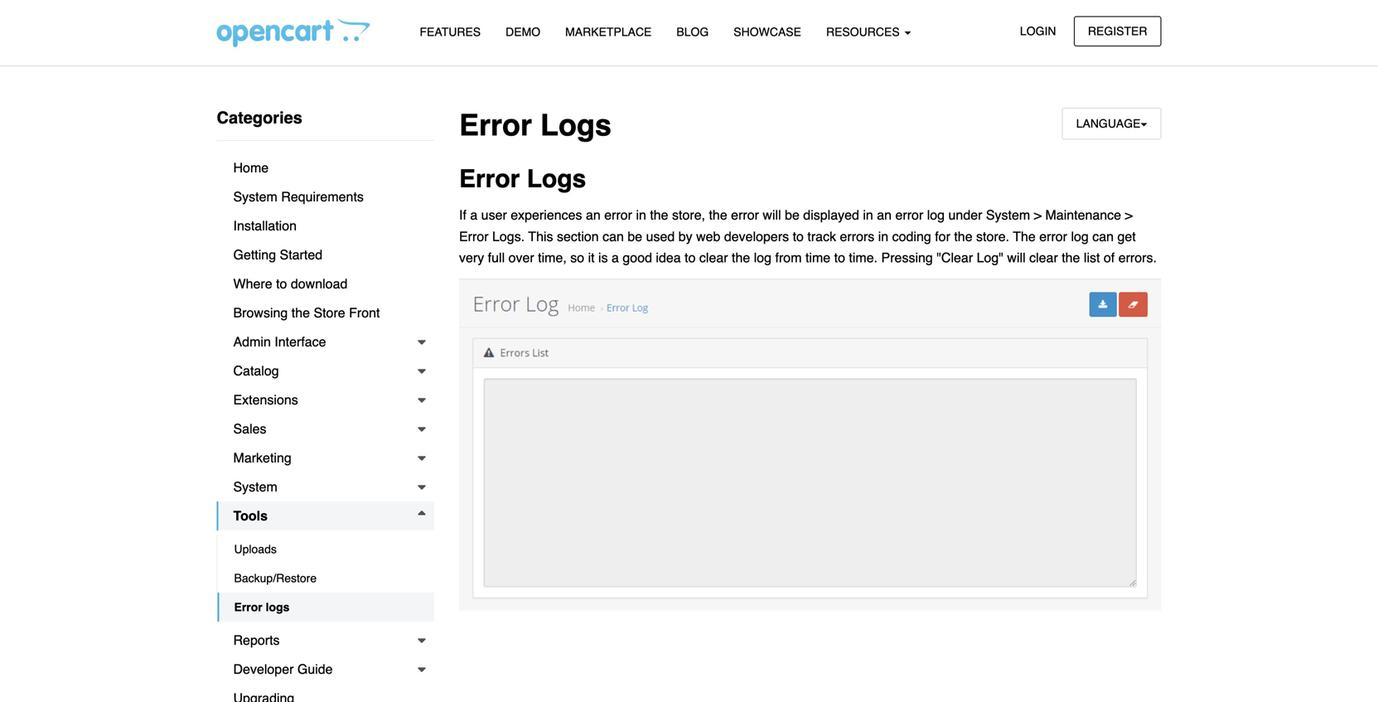 Task type: describe. For each thing, give the bounding box(es) containing it.
1 can from the left
[[603, 229, 624, 244]]

features link
[[408, 17, 494, 47]]

resources
[[827, 25, 903, 39]]

the left store
[[292, 305, 310, 320]]

system requirements
[[233, 189, 364, 204]]

error up is
[[605, 207, 633, 223]]

register
[[1089, 24, 1148, 38]]

0 vertical spatial be
[[785, 207, 800, 223]]

0 horizontal spatial in
[[636, 207, 647, 223]]

of
[[1104, 250, 1115, 265]]

used
[[646, 229, 675, 244]]

browsing the store front link
[[217, 299, 435, 328]]

language button
[[1063, 108, 1162, 140]]

by
[[679, 229, 693, 244]]

installation link
[[217, 211, 435, 240]]

login link
[[1007, 16, 1071, 46]]

browsing the store front
[[233, 305, 380, 320]]

developer guide link
[[217, 655, 435, 684]]

2 clear from the left
[[1030, 250, 1059, 265]]

2 can from the left
[[1093, 229, 1114, 244]]

1 vertical spatial a
[[612, 250, 619, 265]]

error up "coding"
[[896, 207, 924, 223]]

download
[[291, 276, 348, 291]]

marketplace
[[566, 25, 652, 39]]

blog link
[[665, 17, 722, 47]]

to right time
[[835, 250, 846, 265]]

backup/restore
[[234, 572, 317, 585]]

logs
[[266, 601, 290, 614]]

if a user experiences an error in the store, the error will be displayed in an error log under system > maintenance > error logs. this section can be used by web developers to track errors in coding for the store. the error log can get very full over time, so it is a good idea to clear the log from time to time. pressing "clear log" will clear the list of errors.
[[459, 207, 1158, 265]]

maintenance
[[1046, 207, 1122, 223]]

coding
[[893, 229, 932, 244]]

the right for
[[955, 229, 973, 244]]

marketing link
[[217, 444, 435, 473]]

sales link
[[217, 415, 435, 444]]

marketing
[[233, 450, 292, 466]]

home
[[233, 160, 269, 175]]

extensions link
[[217, 386, 435, 415]]

"clear
[[937, 250, 974, 265]]

displayed
[[804, 207, 860, 223]]

categories
[[217, 108, 303, 127]]

tools link
[[217, 502, 435, 531]]

is
[[599, 250, 608, 265]]

1 > from the left
[[1035, 207, 1042, 223]]

0 vertical spatial will
[[763, 207, 782, 223]]

backup/restore link
[[218, 564, 435, 593]]

where to download link
[[217, 269, 435, 299]]

admin
[[233, 334, 271, 350]]

error inside if a user experiences an error in the store, the error will be displayed in an error log under system > maintenance > error logs. this section can be used by web developers to track errors in coding for the store. the error log can get very full over time, so it is a good idea to clear the log from time to time. pressing "clear log" will clear the list of errors.
[[459, 229, 489, 244]]

pressing
[[882, 250, 934, 265]]

browsing
[[233, 305, 288, 320]]

the left list
[[1062, 250, 1081, 265]]

the down developers
[[732, 250, 751, 265]]

admin interface
[[233, 334, 326, 350]]

system for system link
[[233, 479, 278, 495]]

sales
[[233, 421, 267, 437]]

system link
[[217, 473, 435, 502]]

reports link
[[217, 626, 435, 655]]

error inside error logs 'link'
[[234, 601, 263, 614]]

1 horizontal spatial will
[[1008, 250, 1026, 265]]

errors.
[[1119, 250, 1158, 265]]

errors
[[840, 229, 875, 244]]

interface
[[275, 334, 326, 350]]

uploads
[[234, 543, 277, 556]]

getting started
[[233, 247, 323, 262]]

store,
[[673, 207, 706, 223]]

experiences
[[511, 207, 583, 223]]

installation
[[233, 218, 297, 233]]

opencart - open source shopping cart solution image
[[217, 17, 370, 47]]

from
[[776, 250, 802, 265]]

0 vertical spatial log
[[928, 207, 945, 223]]

to down by
[[685, 250, 696, 265]]

demo
[[506, 25, 541, 39]]

2 > from the left
[[1126, 207, 1133, 223]]

admin error logs image
[[459, 279, 1162, 611]]

track
[[808, 229, 837, 244]]

1 an from the left
[[586, 207, 601, 223]]

front
[[349, 305, 380, 320]]

2 an from the left
[[878, 207, 892, 223]]

developer guide
[[233, 662, 333, 677]]

catalog
[[233, 363, 279, 379]]



Task type: locate. For each thing, give the bounding box(es) containing it.
logs
[[541, 108, 612, 143], [527, 165, 587, 193]]

guide
[[298, 662, 333, 677]]

developer
[[233, 662, 294, 677]]

clear
[[700, 250, 729, 265], [1030, 250, 1059, 265]]

for
[[936, 229, 951, 244]]

1 vertical spatial log
[[1072, 229, 1089, 244]]

can up of
[[1093, 229, 1114, 244]]

the
[[1014, 229, 1036, 244]]

in right errors
[[879, 229, 889, 244]]

0 vertical spatial logs
[[541, 108, 612, 143]]

resources link
[[814, 17, 924, 47]]

2 horizontal spatial log
[[1072, 229, 1089, 244]]

logs.
[[493, 229, 525, 244]]

1 vertical spatial will
[[1008, 250, 1026, 265]]

be up good
[[628, 229, 643, 244]]

2 horizontal spatial in
[[879, 229, 889, 244]]

system inside system requirements link
[[233, 189, 278, 204]]

the up web
[[709, 207, 728, 223]]

a right is
[[612, 250, 619, 265]]

1 horizontal spatial be
[[785, 207, 800, 223]]

log up for
[[928, 207, 945, 223]]

getting started link
[[217, 240, 435, 269]]

1 vertical spatial be
[[628, 229, 643, 244]]

>
[[1035, 207, 1042, 223], [1126, 207, 1133, 223]]

catalog link
[[217, 357, 435, 386]]

1 horizontal spatial in
[[863, 207, 874, 223]]

0 vertical spatial error logs
[[459, 108, 612, 143]]

to up from
[[793, 229, 804, 244]]

marketplace link
[[553, 17, 665, 47]]

2 vertical spatial system
[[233, 479, 278, 495]]

a right if
[[470, 207, 478, 223]]

over
[[509, 250, 535, 265]]

error logs link
[[218, 593, 435, 622]]

to right the where
[[276, 276, 287, 291]]

0 horizontal spatial >
[[1035, 207, 1042, 223]]

good
[[623, 250, 653, 265]]

0 horizontal spatial will
[[763, 207, 782, 223]]

1 horizontal spatial log
[[928, 207, 945, 223]]

error up developers
[[732, 207, 760, 223]]

web
[[697, 229, 721, 244]]

an up time. at the right of page
[[878, 207, 892, 223]]

time.
[[849, 250, 878, 265]]

store.
[[977, 229, 1010, 244]]

getting
[[233, 247, 276, 262]]

clear down the
[[1030, 250, 1059, 265]]

get
[[1118, 229, 1137, 244]]

to
[[793, 229, 804, 244], [685, 250, 696, 265], [835, 250, 846, 265], [276, 276, 287, 291]]

clear down web
[[700, 250, 729, 265]]

error logs
[[459, 108, 612, 143], [459, 165, 587, 193]]

error right the
[[1040, 229, 1068, 244]]

time
[[806, 250, 831, 265]]

list
[[1085, 250, 1101, 265]]

user
[[482, 207, 507, 223]]

the up 'used'
[[650, 207, 669, 223]]

developers
[[725, 229, 790, 244]]

0 horizontal spatial be
[[628, 229, 643, 244]]

0 vertical spatial a
[[470, 207, 478, 223]]

in up 'used'
[[636, 207, 647, 223]]

0 horizontal spatial a
[[470, 207, 478, 223]]

system inside if a user experiences an error in the store, the error will be displayed in an error log under system > maintenance > error logs. this section can be used by web developers to track errors in coding for the store. the error log can get very full over time, so it is a good idea to clear the log from time to time. pressing "clear log" will clear the list of errors.
[[987, 207, 1031, 223]]

demo link
[[494, 17, 553, 47]]

log down maintenance
[[1072, 229, 1089, 244]]

system inside system link
[[233, 479, 278, 495]]

1 vertical spatial system
[[987, 207, 1031, 223]]

under
[[949, 207, 983, 223]]

it
[[588, 250, 595, 265]]

1 vertical spatial error logs
[[459, 165, 587, 193]]

system up 'store.'
[[987, 207, 1031, 223]]

1 horizontal spatial an
[[878, 207, 892, 223]]

register link
[[1075, 16, 1162, 46]]

reports
[[233, 633, 280, 648]]

2 error logs from the top
[[459, 165, 587, 193]]

home link
[[217, 153, 435, 182]]

language
[[1077, 117, 1141, 130]]

where
[[233, 276, 272, 291]]

system for system requirements
[[233, 189, 278, 204]]

in up errors
[[863, 207, 874, 223]]

tools
[[233, 508, 268, 524]]

1 horizontal spatial a
[[612, 250, 619, 265]]

error logs
[[234, 601, 290, 614]]

system down home
[[233, 189, 278, 204]]

where to download
[[233, 276, 348, 291]]

requirements
[[281, 189, 364, 204]]

1 error logs from the top
[[459, 108, 612, 143]]

login
[[1021, 24, 1057, 38]]

0 horizontal spatial can
[[603, 229, 624, 244]]

be
[[785, 207, 800, 223], [628, 229, 643, 244]]

showcase link
[[722, 17, 814, 47]]

extensions
[[233, 392, 298, 408]]

an up section
[[586, 207, 601, 223]]

system
[[233, 189, 278, 204], [987, 207, 1031, 223], [233, 479, 278, 495]]

1 horizontal spatial clear
[[1030, 250, 1059, 265]]

1 horizontal spatial can
[[1093, 229, 1114, 244]]

so
[[571, 250, 585, 265]]

1 vertical spatial logs
[[527, 165, 587, 193]]

error
[[459, 108, 532, 143], [459, 165, 520, 193], [459, 229, 489, 244], [234, 601, 263, 614]]

admin interface link
[[217, 328, 435, 357]]

system up tools
[[233, 479, 278, 495]]

2 vertical spatial log
[[754, 250, 772, 265]]

log
[[928, 207, 945, 223], [1072, 229, 1089, 244], [754, 250, 772, 265]]

store
[[314, 305, 346, 320]]

0 horizontal spatial clear
[[700, 250, 729, 265]]

log"
[[977, 250, 1004, 265]]

full
[[488, 250, 505, 265]]

> up get
[[1126, 207, 1133, 223]]

0 horizontal spatial log
[[754, 250, 772, 265]]

very
[[459, 250, 484, 265]]

1 horizontal spatial >
[[1126, 207, 1133, 223]]

an
[[586, 207, 601, 223], [878, 207, 892, 223]]

features
[[420, 25, 481, 39]]

> up the
[[1035, 207, 1042, 223]]

uploads link
[[218, 535, 435, 564]]

the
[[650, 207, 669, 223], [709, 207, 728, 223], [955, 229, 973, 244], [732, 250, 751, 265], [1062, 250, 1081, 265], [292, 305, 310, 320]]

be left displayed
[[785, 207, 800, 223]]

blog
[[677, 25, 709, 39]]

log down developers
[[754, 250, 772, 265]]

will down the
[[1008, 250, 1026, 265]]

idea
[[656, 250, 681, 265]]

0 vertical spatial system
[[233, 189, 278, 204]]

will up developers
[[763, 207, 782, 223]]

started
[[280, 247, 323, 262]]

1 clear from the left
[[700, 250, 729, 265]]

showcase
[[734, 25, 802, 39]]

0 horizontal spatial an
[[586, 207, 601, 223]]

can
[[603, 229, 624, 244], [1093, 229, 1114, 244]]

can up is
[[603, 229, 624, 244]]

if
[[459, 207, 467, 223]]



Task type: vqa. For each thing, say whether or not it's contained in the screenshot.
bottom products
no



